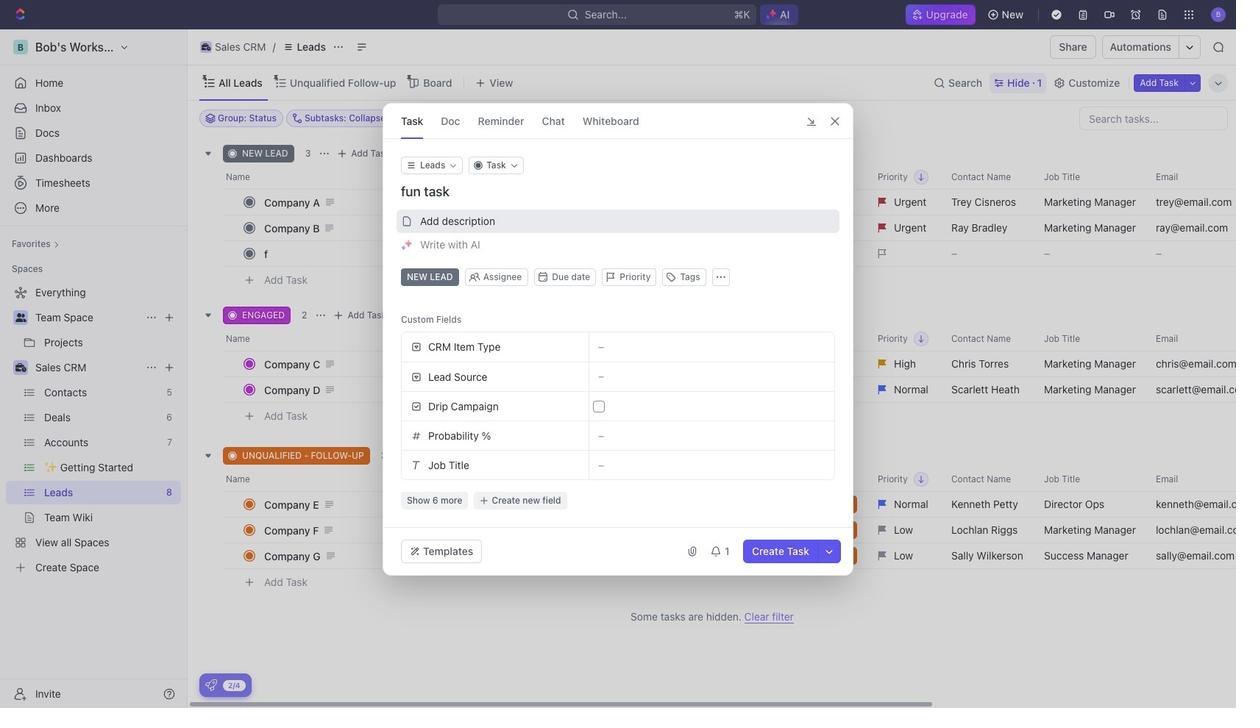 Task type: describe. For each thing, give the bounding box(es) containing it.
business time image
[[15, 363, 26, 372]]

onboarding checklist button element
[[205, 680, 217, 692]]

business time image
[[201, 43, 211, 51]]

onboarding checklist button image
[[205, 680, 217, 692]]

Set value for Probability % Custom Field text field
[[589, 422, 834, 450]]

sidebar navigation
[[0, 29, 188, 709]]

Task Name text field
[[401, 183, 838, 201]]

custom fields element
[[401, 332, 835, 510]]



Task type: vqa. For each thing, say whether or not it's contained in the screenshot.
user group icon
yes



Task type: locate. For each thing, give the bounding box(es) containing it.
tree
[[6, 281, 181, 580]]

Search tasks... text field
[[1080, 107, 1227, 129]]

dialog
[[383, 103, 853, 576]]

none checkbox inside the custom fields element
[[593, 401, 605, 413]]

tree inside sidebar 'navigation'
[[6, 281, 181, 580]]

user group image
[[15, 313, 26, 322]]

None checkbox
[[593, 401, 605, 413]]



